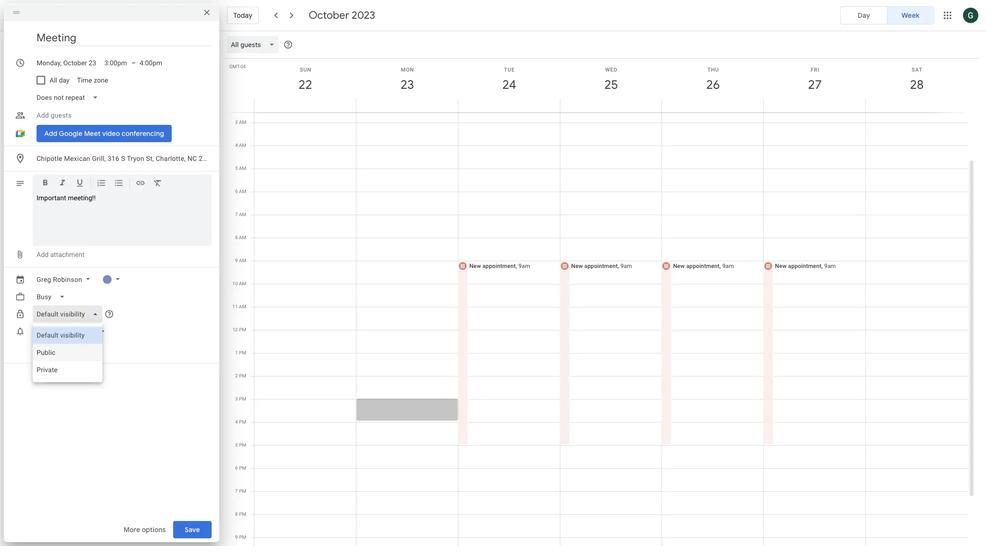 Task type: vqa. For each thing, say whether or not it's contained in the screenshot.
the 22 element
no



Task type: describe. For each thing, give the bounding box(es) containing it.
sun
[[300, 67, 311, 73]]

pm for 8 pm
[[239, 512, 246, 518]]

pm for 5 pm
[[239, 443, 246, 448]]

7 for 7 am
[[235, 212, 238, 217]]

s
[[121, 155, 125, 163]]

22 column header
[[254, 59, 356, 113]]

3 cell from the left
[[457, 53, 560, 547]]

2023
[[352, 9, 375, 22]]

meeting!!
[[68, 194, 96, 202]]

pm for 3 pm
[[239, 397, 246, 402]]

8 pm
[[235, 512, 246, 518]]

public option
[[33, 344, 102, 362]]

bold image
[[40, 178, 50, 190]]

robinson
[[53, 276, 82, 284]]

nc
[[188, 155, 197, 163]]

2 new appointment , 9am from the left
[[571, 263, 632, 270]]

2 pm
[[235, 374, 246, 379]]

add for add attachment
[[37, 251, 49, 259]]

3 for 3 pm
[[235, 397, 238, 402]]

26
[[706, 77, 719, 93]]

october 2023
[[309, 9, 375, 22]]

3 new appointment , 9am from the left
[[673, 263, 734, 270]]

28202,
[[199, 155, 220, 163]]

pm for 12 pm
[[239, 328, 246, 333]]

23
[[400, 77, 414, 93]]

grill,
[[92, 155, 106, 163]]

chipotle mexican grill, 316 s tryon st, charlotte, nc 28202, usa
[[37, 155, 235, 163]]

5 for 5 pm
[[235, 443, 238, 448]]

, for 4th cell from left
[[618, 263, 619, 270]]

27 column header
[[764, 59, 866, 113]]

28
[[909, 77, 923, 93]]

friday, october 27 element
[[804, 74, 826, 96]]

am for 7 am
[[239, 212, 246, 217]]

default visibility option
[[33, 327, 102, 344]]

attachment
[[50, 251, 85, 259]]

insert link image
[[136, 178, 145, 190]]

italic image
[[58, 178, 67, 190]]

6 pm
[[235, 466, 246, 471]]

new for fifth cell
[[673, 263, 685, 270]]

3 am
[[235, 120, 246, 125]]

appointment for fifth cell
[[686, 263, 720, 270]]

add attachment button
[[33, 246, 88, 264]]

4 9am from the left
[[824, 263, 836, 270]]

thu
[[708, 67, 719, 73]]

mexican
[[64, 155, 90, 163]]

9 for 9 am
[[235, 258, 238, 264]]

sat 28
[[909, 67, 923, 93]]

23 column header
[[356, 59, 458, 113]]

4 pm
[[235, 420, 246, 425]]

316
[[108, 155, 119, 163]]

formatting options toolbar
[[33, 175, 212, 195]]

sunday, october 22 element
[[294, 74, 317, 96]]

mon 23
[[400, 67, 414, 93]]

Day radio
[[840, 6, 888, 25]]

usa
[[221, 155, 235, 163]]

8 for 8 am
[[235, 235, 238, 241]]

greg
[[37, 276, 51, 284]]

3 pm
[[235, 397, 246, 402]]

10
[[232, 281, 238, 287]]

sat
[[912, 67, 923, 73]]

5 am
[[235, 166, 246, 171]]

2
[[235, 374, 238, 379]]

4 for 4 pm
[[235, 420, 238, 425]]

9 for 9 pm
[[235, 535, 238, 541]]

Add title text field
[[37, 31, 212, 45]]

, for fifth cell
[[720, 263, 721, 270]]

8 am
[[235, 235, 246, 241]]

today button
[[227, 4, 259, 27]]

4 cell from the left
[[559, 53, 662, 547]]

25
[[604, 77, 617, 93]]

add notification
[[37, 346, 84, 354]]

11
[[232, 305, 238, 310]]

st,
[[146, 155, 154, 163]]

6 for 6 am
[[235, 189, 238, 194]]

am for 9 am
[[239, 258, 246, 264]]

tuesday, october 24 element
[[498, 74, 520, 96]]

appointment for 4th cell from left
[[584, 263, 618, 270]]

day
[[59, 76, 69, 84]]

pm for 2 pm
[[239, 374, 246, 379]]

add for add notification
[[37, 346, 49, 354]]

1 9am from the left
[[519, 263, 530, 270]]

tue
[[504, 67, 515, 73]]

tryon
[[127, 155, 144, 163]]

add guests
[[37, 112, 72, 119]]

to element
[[131, 59, 136, 67]]

numbered list image
[[97, 178, 106, 190]]

time
[[77, 76, 92, 84]]

9 pm
[[235, 535, 246, 541]]

End time text field
[[140, 57, 163, 69]]

Start date text field
[[37, 57, 97, 69]]

pm for 6 pm
[[239, 466, 246, 471]]

row inside grid
[[250, 53, 968, 547]]

4 new appointment , 9am from the left
[[775, 263, 836, 270]]

mon
[[401, 67, 414, 73]]

add attachment
[[37, 251, 85, 259]]

12 pm
[[232, 328, 246, 333]]

22
[[298, 77, 312, 93]]

monday, october 23 element
[[396, 74, 418, 96]]

24
[[502, 77, 516, 93]]



Task type: locate. For each thing, give the bounding box(es) containing it.
pm down 5 pm
[[239, 466, 246, 471]]

2 4 from the top
[[235, 420, 238, 425]]

7 am from the top
[[239, 258, 246, 264]]

0 vertical spatial 5
[[235, 166, 238, 171]]

remove formatting image
[[153, 178, 163, 190]]

, for fifth cell from right
[[516, 263, 517, 270]]

pm up 8 pm
[[239, 489, 246, 495]]

3 appointment from the left
[[686, 263, 720, 270]]

am for 3 am
[[239, 120, 246, 125]]

3
[[235, 120, 238, 125], [235, 397, 238, 402]]

row containing new appointment
[[250, 53, 968, 547]]

add inside dropdown button
[[37, 112, 49, 119]]

8 up 9 am
[[235, 235, 238, 241]]

7 down 6 am
[[235, 212, 238, 217]]

am down 3 am
[[239, 143, 246, 148]]

important
[[37, 194, 66, 202]]

10 am
[[232, 281, 246, 287]]

24 column header
[[458, 59, 560, 113]]

9 down 8 pm
[[235, 535, 238, 541]]

9
[[235, 258, 238, 264], [235, 535, 238, 541]]

3 9am from the left
[[722, 263, 734, 270]]

time zone
[[77, 76, 108, 84]]

all day
[[50, 76, 69, 84]]

9 am
[[235, 258, 246, 264]]

8 am from the top
[[239, 281, 246, 287]]

am up the 4 am
[[239, 120, 246, 125]]

1 9 from the top
[[235, 258, 238, 264]]

private option
[[33, 362, 102, 379]]

4 new from the left
[[775, 263, 787, 270]]

new appointment , 9am
[[469, 263, 530, 270], [571, 263, 632, 270], [673, 263, 734, 270], [775, 263, 836, 270]]

guests
[[51, 112, 72, 119]]

3 for 3 am
[[235, 120, 238, 125]]

1 7 from the top
[[235, 212, 238, 217]]

4 appointment from the left
[[788, 263, 822, 270]]

8 down the 7 pm
[[235, 512, 238, 518]]

pm for 7 pm
[[239, 489, 246, 495]]

gmt-
[[229, 64, 240, 69]]

am
[[239, 120, 246, 125], [239, 143, 246, 148], [239, 166, 246, 171], [239, 189, 246, 194], [239, 212, 246, 217], [239, 235, 246, 241], [239, 258, 246, 264], [239, 281, 246, 287], [239, 305, 246, 310]]

time zone button
[[73, 72, 112, 89]]

2 8 from the top
[[235, 512, 238, 518]]

am for 6 am
[[239, 189, 246, 194]]

5 up 6 pm
[[235, 443, 238, 448]]

0 vertical spatial 3
[[235, 120, 238, 125]]

1 vertical spatial 3
[[235, 397, 238, 402]]

am for 11 am
[[239, 305, 246, 310]]

2 6 from the top
[[235, 466, 238, 471]]

2 5 from the top
[[235, 443, 238, 448]]

1 pm
[[235, 351, 246, 356]]

3 up the 4 am
[[235, 120, 238, 125]]

am for 10 am
[[239, 281, 246, 287]]

1 6 from the top
[[235, 189, 238, 194]]

pm right 1
[[239, 351, 246, 356]]

3 am from the top
[[239, 166, 246, 171]]

pm for 9 pm
[[239, 535, 246, 541]]

day
[[858, 11, 870, 20]]

27
[[808, 77, 821, 93]]

1 vertical spatial 4
[[235, 420, 238, 425]]

grid
[[223, 31, 976, 547]]

8
[[235, 235, 238, 241], [235, 512, 238, 518]]

2 9am from the left
[[621, 263, 632, 270]]

2 add from the top
[[37, 251, 49, 259]]

5 am from the top
[[239, 212, 246, 217]]

1 cell from the left
[[254, 53, 356, 547]]

7 for 7 pm
[[235, 489, 238, 495]]

7 pm
[[235, 489, 246, 495]]

6
[[235, 189, 238, 194], [235, 466, 238, 471]]

pm for 4 pm
[[239, 420, 246, 425]]

3 new from the left
[[673, 263, 685, 270]]

1 appointment from the left
[[483, 263, 516, 270]]

2 9 from the top
[[235, 535, 238, 541]]

3 pm from the top
[[239, 374, 246, 379]]

7 up 8 pm
[[235, 489, 238, 495]]

6 down 5 pm
[[235, 466, 238, 471]]

appointment for 2nd cell from the right
[[788, 263, 822, 270]]

10 pm from the top
[[239, 535, 246, 541]]

pm right 2
[[239, 374, 246, 379]]

1 vertical spatial 7
[[235, 489, 238, 495]]

row
[[250, 53, 968, 547]]

6 am from the top
[[239, 235, 246, 241]]

, for 2nd cell from the right
[[822, 263, 823, 270]]

grid containing 22
[[223, 31, 976, 547]]

9 pm from the top
[[239, 512, 246, 518]]

1 vertical spatial 6
[[235, 466, 238, 471]]

6 for 6 pm
[[235, 466, 238, 471]]

9am
[[519, 263, 530, 270], [621, 263, 632, 270], [722, 263, 734, 270], [824, 263, 836, 270]]

7 am
[[235, 212, 246, 217]]

2 , from the left
[[618, 263, 619, 270]]

0 vertical spatial 9
[[235, 258, 238, 264]]

28 column header
[[866, 59, 968, 113]]

4
[[235, 143, 238, 148], [235, 420, 238, 425]]

5
[[235, 166, 238, 171], [235, 443, 238, 448]]

2 cell from the left
[[356, 53, 458, 547]]

Start time text field
[[104, 57, 127, 69]]

2 new from the left
[[571, 263, 583, 270]]

2 am from the top
[[239, 143, 246, 148]]

pm for 1 pm
[[239, 351, 246, 356]]

5 cell from the left
[[661, 53, 764, 547]]

4 down 3 pm
[[235, 420, 238, 425]]

1 8 from the top
[[235, 235, 238, 241]]

am down the 8 am
[[239, 258, 246, 264]]

,
[[516, 263, 517, 270], [618, 263, 619, 270], [720, 263, 721, 270], [822, 263, 823, 270]]

7 cell from the left
[[866, 53, 968, 547]]

sun 22
[[298, 67, 312, 93]]

5 pm from the top
[[239, 420, 246, 425]]

3 , from the left
[[720, 263, 721, 270]]

5 up 6 am
[[235, 166, 238, 171]]

04
[[240, 64, 246, 69]]

new for fifth cell from right
[[469, 263, 481, 270]]

5 pm
[[235, 443, 246, 448]]

am down 6 am
[[239, 212, 246, 217]]

new for 4th cell from left
[[571, 263, 583, 270]]

add
[[37, 112, 49, 119], [37, 251, 49, 259], [37, 346, 49, 354]]

am right "11"
[[239, 305, 246, 310]]

add guests button
[[33, 107, 212, 124]]

am up 6 am
[[239, 166, 246, 171]]

3 down 2
[[235, 397, 238, 402]]

8 for 8 pm
[[235, 512, 238, 518]]

9 up 10
[[235, 258, 238, 264]]

12
[[232, 328, 238, 333]]

option group
[[840, 6, 934, 25]]

2 appointment from the left
[[584, 263, 618, 270]]

am for 5 am
[[239, 166, 246, 171]]

1 vertical spatial 5
[[235, 443, 238, 448]]

4 , from the left
[[822, 263, 823, 270]]

1 vertical spatial add
[[37, 251, 49, 259]]

0 vertical spatial 6
[[235, 189, 238, 194]]

1 5 from the top
[[235, 166, 238, 171]]

greg robinson
[[37, 276, 82, 284]]

2 vertical spatial add
[[37, 346, 49, 354]]

new for 2nd cell from the right
[[775, 263, 787, 270]]

7
[[235, 212, 238, 217], [235, 489, 238, 495]]

1 , from the left
[[516, 263, 517, 270]]

4 am
[[235, 143, 246, 148]]

1
[[235, 351, 238, 356]]

fri 27
[[808, 67, 821, 93]]

wed 25
[[604, 67, 618, 93]]

0 vertical spatial 4
[[235, 143, 238, 148]]

7 pm from the top
[[239, 466, 246, 471]]

am right 10
[[239, 281, 246, 287]]

6 cell from the left
[[763, 53, 866, 547]]

option group containing day
[[840, 6, 934, 25]]

saturday, october 28 element
[[906, 74, 928, 96]]

4 am from the top
[[239, 189, 246, 194]]

week
[[902, 11, 920, 20]]

1 3 from the top
[[235, 120, 238, 125]]

3 add from the top
[[37, 346, 49, 354]]

new
[[469, 263, 481, 270], [571, 263, 583, 270], [673, 263, 685, 270], [775, 263, 787, 270]]

wed
[[605, 67, 618, 73]]

pm right 12
[[239, 328, 246, 333]]

wednesday, october 25 element
[[600, 74, 622, 96]]

thu 26
[[706, 67, 719, 93]]

pm down the 7 pm
[[239, 512, 246, 518]]

appointment
[[483, 263, 516, 270], [584, 263, 618, 270], [686, 263, 720, 270], [788, 263, 822, 270]]

1 vertical spatial 9
[[235, 535, 238, 541]]

Week radio
[[887, 6, 934, 25]]

add left attachment
[[37, 251, 49, 259]]

26 column header
[[662, 59, 764, 113]]

6 down the 5 am
[[235, 189, 238, 194]]

am up 9 am
[[239, 235, 246, 241]]

appointment for fifth cell from right
[[483, 263, 516, 270]]

charlotte,
[[156, 155, 186, 163]]

6 pm from the top
[[239, 443, 246, 448]]

pm down 3 pm
[[239, 420, 246, 425]]

4 down 3 am
[[235, 143, 238, 148]]

Description text field
[[37, 194, 208, 242]]

9 am from the top
[[239, 305, 246, 310]]

add for add guests
[[37, 112, 49, 119]]

1 4 from the top
[[235, 143, 238, 148]]

–
[[131, 59, 136, 67]]

notification
[[50, 346, 84, 354]]

october
[[309, 9, 349, 22]]

thursday, october 26 element
[[702, 74, 724, 96]]

1 add from the top
[[37, 112, 49, 119]]

5 for 5 am
[[235, 166, 238, 171]]

1 new from the left
[[469, 263, 481, 270]]

add left guests
[[37, 112, 49, 119]]

today
[[233, 11, 252, 20]]

am down the 5 am
[[239, 189, 246, 194]]

4 pm from the top
[[239, 397, 246, 402]]

None field
[[227, 36, 282, 53], [33, 89, 106, 106], [33, 289, 73, 306], [33, 306, 106, 323], [227, 36, 282, 53], [33, 89, 106, 106], [33, 289, 73, 306], [33, 306, 106, 323]]

chipotle mexican grill, 316 s tryon st, charlotte, nc 28202, usa button
[[33, 150, 235, 167]]

0 vertical spatial 7
[[235, 212, 238, 217]]

pm up 6 pm
[[239, 443, 246, 448]]

25 column header
[[560, 59, 662, 113]]

fri
[[811, 67, 820, 73]]

am for 8 am
[[239, 235, 246, 241]]

1 new appointment , 9am from the left
[[469, 263, 530, 270]]

1 vertical spatial 8
[[235, 512, 238, 518]]

tue 24
[[502, 67, 516, 93]]

all
[[50, 76, 57, 84]]

4 for 4 am
[[235, 143, 238, 148]]

visibility list box
[[33, 323, 102, 383]]

zone
[[94, 76, 108, 84]]

2 3 from the top
[[235, 397, 238, 402]]

6 am
[[235, 189, 246, 194]]

pm up 4 pm at the bottom left of the page
[[239, 397, 246, 402]]

0 vertical spatial add
[[37, 112, 49, 119]]

8 pm from the top
[[239, 489, 246, 495]]

gmt-04
[[229, 64, 246, 69]]

bulleted list image
[[114, 178, 124, 190]]

pm down 8 pm
[[239, 535, 246, 541]]

chipotle
[[37, 155, 62, 163]]

0 vertical spatial 8
[[235, 235, 238, 241]]

2 7 from the top
[[235, 489, 238, 495]]

cell
[[254, 53, 356, 547], [356, 53, 458, 547], [457, 53, 560, 547], [559, 53, 662, 547], [661, 53, 764, 547], [763, 53, 866, 547], [866, 53, 968, 547]]

1 pm from the top
[[239, 328, 246, 333]]

add left notification
[[37, 346, 49, 354]]

1 am from the top
[[239, 120, 246, 125]]

11 am
[[232, 305, 246, 310]]

add notification button
[[33, 342, 88, 359]]

important meeting!!
[[37, 194, 96, 202]]

underline image
[[75, 178, 85, 190]]

am for 4 am
[[239, 143, 246, 148]]

2 pm from the top
[[239, 351, 246, 356]]



